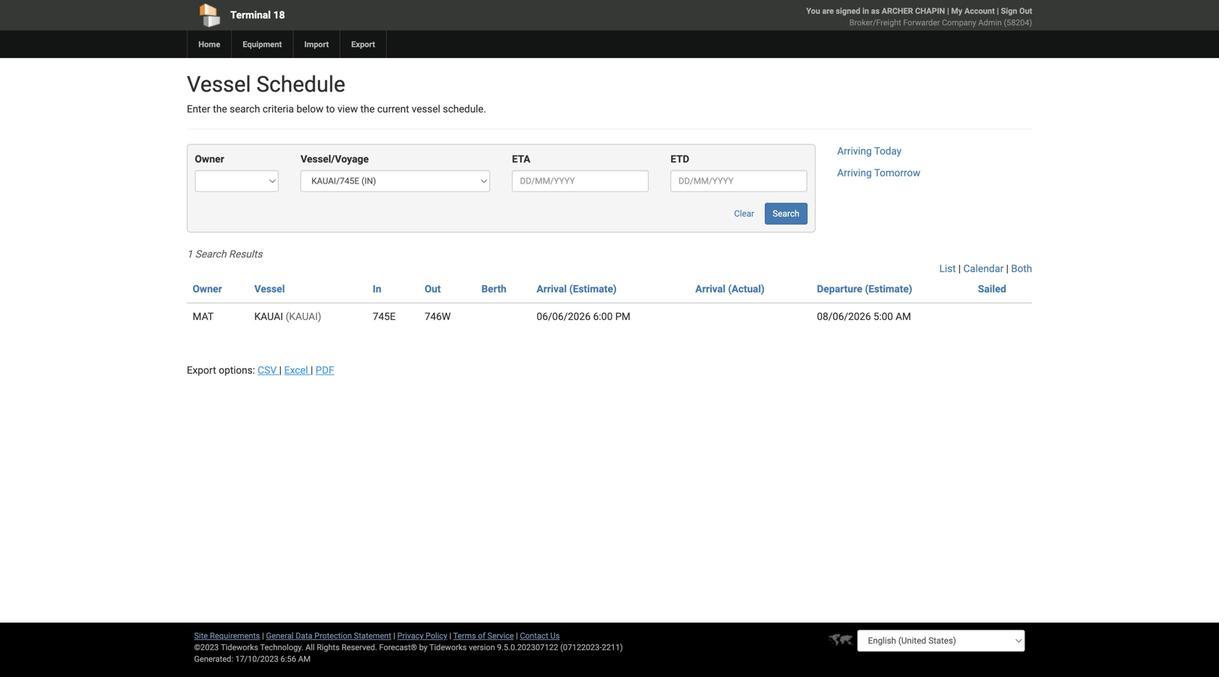 Task type: locate. For each thing, give the bounding box(es) containing it.
export
[[351, 40, 375, 49], [187, 364, 216, 376]]

1 vertical spatial out
[[425, 283, 441, 295]]

(estimate) for departure (estimate)
[[865, 283, 913, 295]]

1 horizontal spatial export
[[351, 40, 375, 49]]

08/06/2026
[[817, 311, 871, 323]]

search
[[773, 209, 800, 219], [195, 248, 226, 260]]

0 horizontal spatial (estimate)
[[569, 283, 617, 295]]

08/06/2026 5:00 am
[[817, 311, 911, 323]]

arriving for arriving tomorrow
[[837, 167, 872, 179]]

out up (58204)
[[1020, 6, 1032, 16]]

0 vertical spatial search
[[773, 209, 800, 219]]

| left general
[[262, 631, 264, 641]]

arriving tomorrow link
[[837, 167, 921, 179]]

requirements
[[210, 631, 260, 641]]

1 vertical spatial arriving
[[837, 167, 872, 179]]

am
[[896, 311, 911, 323], [298, 654, 311, 664]]

arrival
[[537, 283, 567, 295], [696, 283, 726, 295]]

| left pdf
[[311, 364, 313, 376]]

etd
[[671, 153, 689, 165]]

(estimate) up 06/06/2026 6:00 pm
[[569, 283, 617, 295]]

of
[[478, 631, 486, 641]]

0 horizontal spatial the
[[213, 103, 227, 115]]

vessel for vessel
[[254, 283, 285, 295]]

1 horizontal spatial the
[[360, 103, 375, 115]]

kauai (kauai)
[[254, 311, 321, 323]]

search inside 1 search results list | calendar | both
[[195, 248, 226, 260]]

(estimate) up 5:00
[[865, 283, 913, 295]]

current
[[377, 103, 409, 115]]

by
[[419, 643, 428, 652]]

| left 'both'
[[1006, 263, 1009, 275]]

1 horizontal spatial search
[[773, 209, 800, 219]]

vessel schedule enter the search criteria below to view the current vessel schedule.
[[187, 71, 486, 115]]

6:00
[[593, 311, 613, 323]]

general
[[266, 631, 294, 641]]

| right csv
[[279, 364, 282, 376]]

2 arriving from the top
[[837, 167, 872, 179]]

0 vertical spatial owner
[[195, 153, 224, 165]]

mat
[[193, 311, 214, 323]]

departure (estimate) link
[[817, 283, 913, 295]]

1 vertical spatial vessel
[[254, 283, 285, 295]]

export left options:
[[187, 364, 216, 376]]

0 horizontal spatial am
[[298, 654, 311, 664]]

1
[[187, 248, 193, 260]]

arrival left (actual)
[[696, 283, 726, 295]]

owner down enter
[[195, 153, 224, 165]]

| left my
[[947, 6, 949, 16]]

06/06/2026
[[537, 311, 591, 323]]

terminal 18 link
[[187, 0, 527, 30]]

arriving up arriving tomorrow link
[[837, 145, 872, 157]]

owner link
[[193, 283, 222, 295]]

0 vertical spatial arriving
[[837, 145, 872, 157]]

vessel up enter
[[187, 71, 251, 97]]

list
[[940, 263, 956, 275]]

list link
[[940, 263, 956, 275]]

arrival up '06/06/2026'
[[537, 283, 567, 295]]

the right enter
[[213, 103, 227, 115]]

generated:
[[194, 654, 233, 664]]

0 vertical spatial out
[[1020, 6, 1032, 16]]

privacy policy link
[[397, 631, 447, 641]]

vessel
[[187, 71, 251, 97], [254, 283, 285, 295]]

arriving down 'arriving today' link at the top of page
[[837, 167, 872, 179]]

terminal
[[230, 9, 271, 21]]

0 horizontal spatial search
[[195, 248, 226, 260]]

vessel inside "vessel schedule enter the search criteria below to view the current vessel schedule."
[[187, 71, 251, 97]]

export for export
[[351, 40, 375, 49]]

0 horizontal spatial vessel
[[187, 71, 251, 97]]

1 horizontal spatial vessel
[[254, 283, 285, 295]]

version
[[469, 643, 495, 652]]

in
[[373, 283, 381, 295]]

the right view
[[360, 103, 375, 115]]

1 (estimate) from the left
[[569, 283, 617, 295]]

2 (estimate) from the left
[[865, 283, 913, 295]]

1 vertical spatial owner
[[193, 283, 222, 295]]

search right the 1
[[195, 248, 226, 260]]

|
[[947, 6, 949, 16], [997, 6, 999, 16], [959, 263, 961, 275], [1006, 263, 1009, 275], [279, 364, 282, 376], [311, 364, 313, 376], [262, 631, 264, 641], [393, 631, 395, 641], [449, 631, 451, 641], [516, 631, 518, 641]]

1 horizontal spatial (estimate)
[[865, 283, 913, 295]]

equipment
[[243, 40, 282, 49]]

data
[[296, 631, 313, 641]]

0 horizontal spatial arrival
[[537, 283, 567, 295]]

export down terminal 18 link
[[351, 40, 375, 49]]

am right 5:00
[[896, 311, 911, 323]]

1 the from the left
[[213, 103, 227, 115]]

clear
[[734, 209, 754, 219]]

schedule.
[[443, 103, 486, 115]]

2 arrival from the left
[[696, 283, 726, 295]]

company
[[942, 18, 977, 27]]

ETD text field
[[671, 170, 808, 192]]

site requirements link
[[194, 631, 260, 641]]

0 vertical spatial am
[[896, 311, 911, 323]]

schedule
[[256, 71, 345, 97]]

0 horizontal spatial export
[[187, 364, 216, 376]]

site requirements | general data protection statement | privacy policy | terms of service | contact us ©2023 tideworks technology. all rights reserved. forecast® by tideworks version 9.5.0.202307122 (07122023-2211) generated: 17/10/2023 6:56 am
[[194, 631, 623, 664]]

enter
[[187, 103, 210, 115]]

you are signed in as archer chapin | my account | sign out broker/freight forwarder company admin (58204)
[[806, 6, 1032, 27]]

owner
[[195, 153, 224, 165], [193, 283, 222, 295]]

departure (estimate)
[[817, 283, 913, 295]]

out up 746w
[[425, 283, 441, 295]]

service
[[488, 631, 514, 641]]

ETA text field
[[512, 170, 649, 192]]

owner up "mat" at the left top of the page
[[193, 283, 222, 295]]

1 arrival from the left
[[537, 283, 567, 295]]

0 vertical spatial vessel
[[187, 71, 251, 97]]

terminal 18
[[230, 9, 285, 21]]

arrival (estimate) link
[[537, 283, 617, 295]]

search button
[[765, 203, 808, 225]]

export options: csv | excel | pdf
[[187, 364, 334, 376]]

home link
[[187, 30, 231, 58]]

vessel up kauai
[[254, 283, 285, 295]]

export for export options: csv | excel | pdf
[[187, 364, 216, 376]]

view
[[338, 103, 358, 115]]

excel
[[284, 364, 308, 376]]

1 horizontal spatial out
[[1020, 6, 1032, 16]]

search right clear
[[773, 209, 800, 219]]

0 horizontal spatial out
[[425, 283, 441, 295]]

am down all
[[298, 654, 311, 664]]

us
[[550, 631, 560, 641]]

arriving for arriving today
[[837, 145, 872, 157]]

chapin
[[915, 6, 945, 16]]

statement
[[354, 631, 391, 641]]

arriving tomorrow
[[837, 167, 921, 179]]

2 the from the left
[[360, 103, 375, 115]]

2211)
[[602, 643, 623, 652]]

rights
[[317, 643, 340, 652]]

csv link
[[258, 364, 279, 376]]

vessel for vessel schedule enter the search criteria below to view the current vessel schedule.
[[187, 71, 251, 97]]

kauai
[[254, 311, 283, 323]]

6:56
[[281, 654, 296, 664]]

1 vertical spatial search
[[195, 248, 226, 260]]

sailed
[[978, 283, 1006, 295]]

1 horizontal spatial arrival
[[696, 283, 726, 295]]

the
[[213, 103, 227, 115], [360, 103, 375, 115]]

1 vertical spatial export
[[187, 364, 216, 376]]

1 horizontal spatial am
[[896, 311, 911, 323]]

sign
[[1001, 6, 1018, 16]]

1 arriving from the top
[[837, 145, 872, 157]]

all
[[306, 643, 315, 652]]

out
[[1020, 6, 1032, 16], [425, 283, 441, 295]]

0 vertical spatial export
[[351, 40, 375, 49]]

(estimate)
[[569, 283, 617, 295], [865, 283, 913, 295]]

criteria
[[263, 103, 294, 115]]

arrival for arrival (estimate)
[[537, 283, 567, 295]]

arrival for arrival (actual)
[[696, 283, 726, 295]]

1 vertical spatial am
[[298, 654, 311, 664]]



Task type: describe. For each thing, give the bounding box(es) containing it.
vessel/voyage
[[301, 153, 369, 165]]

search inside search button
[[773, 209, 800, 219]]

below
[[297, 103, 324, 115]]

746w
[[425, 311, 451, 323]]

you
[[806, 6, 820, 16]]

my
[[951, 6, 963, 16]]

both link
[[1011, 263, 1032, 275]]

forwarder
[[903, 18, 940, 27]]

9.5.0.202307122
[[497, 643, 558, 652]]

745e
[[373, 311, 396, 323]]

1 search results list | calendar | both
[[187, 248, 1032, 275]]

arrival (actual) link
[[696, 283, 765, 295]]

(07122023-
[[560, 643, 602, 652]]

import
[[304, 40, 329, 49]]

tideworks
[[429, 643, 467, 652]]

policy
[[426, 631, 447, 641]]

| up the forecast®
[[393, 631, 395, 641]]

in link
[[373, 283, 381, 295]]

departure
[[817, 283, 863, 295]]

technology.
[[260, 643, 304, 652]]

arrival (estimate)
[[537, 283, 617, 295]]

arriving today
[[837, 145, 902, 157]]

out link
[[425, 283, 441, 295]]

am inside the site requirements | general data protection statement | privacy policy | terms of service | contact us ©2023 tideworks technology. all rights reserved. forecast® by tideworks version 9.5.0.202307122 (07122023-2211) generated: 17/10/2023 6:56 am
[[298, 654, 311, 664]]

csv
[[258, 364, 277, 376]]

in
[[863, 6, 869, 16]]

forecast®
[[379, 643, 417, 652]]

06/06/2026 6:00 pm
[[537, 311, 631, 323]]

equipment link
[[231, 30, 293, 58]]

export link
[[340, 30, 386, 58]]

archer
[[882, 6, 913, 16]]

both
[[1011, 263, 1032, 275]]

arrival (actual)
[[696, 283, 765, 295]]

©2023 tideworks
[[194, 643, 258, 652]]

| up tideworks
[[449, 631, 451, 641]]

pdf
[[316, 364, 334, 376]]

reserved.
[[342, 643, 377, 652]]

my account link
[[951, 6, 995, 16]]

(58204)
[[1004, 18, 1032, 27]]

(estimate) for arrival (estimate)
[[569, 283, 617, 295]]

sailed link
[[978, 283, 1006, 295]]

out inside you are signed in as archer chapin | my account | sign out broker/freight forwarder company admin (58204)
[[1020, 6, 1032, 16]]

signed
[[836, 6, 861, 16]]

(kauai)
[[286, 311, 321, 323]]

calendar
[[964, 263, 1004, 275]]

vessel
[[412, 103, 440, 115]]

pdf link
[[316, 364, 334, 376]]

contact us link
[[520, 631, 560, 641]]

excel link
[[284, 364, 311, 376]]

| right list
[[959, 263, 961, 275]]

berth
[[482, 283, 507, 295]]

calendar link
[[964, 263, 1004, 275]]

broker/freight
[[850, 18, 901, 27]]

results
[[229, 248, 262, 260]]

18
[[273, 9, 285, 21]]

| left sign
[[997, 6, 999, 16]]

import link
[[293, 30, 340, 58]]

berth link
[[482, 283, 507, 295]]

to
[[326, 103, 335, 115]]

general data protection statement link
[[266, 631, 391, 641]]

privacy
[[397, 631, 424, 641]]

5:00
[[874, 311, 893, 323]]

are
[[822, 6, 834, 16]]

account
[[965, 6, 995, 16]]

arriving today link
[[837, 145, 902, 157]]

vessel link
[[254, 283, 285, 295]]

sign out link
[[1001, 6, 1032, 16]]

as
[[871, 6, 880, 16]]

admin
[[979, 18, 1002, 27]]

17/10/2023
[[235, 654, 279, 664]]

terms of service link
[[453, 631, 514, 641]]

clear button
[[726, 203, 762, 225]]

| up 9.5.0.202307122
[[516, 631, 518, 641]]



Task type: vqa. For each thing, say whether or not it's contained in the screenshot.
014E
no



